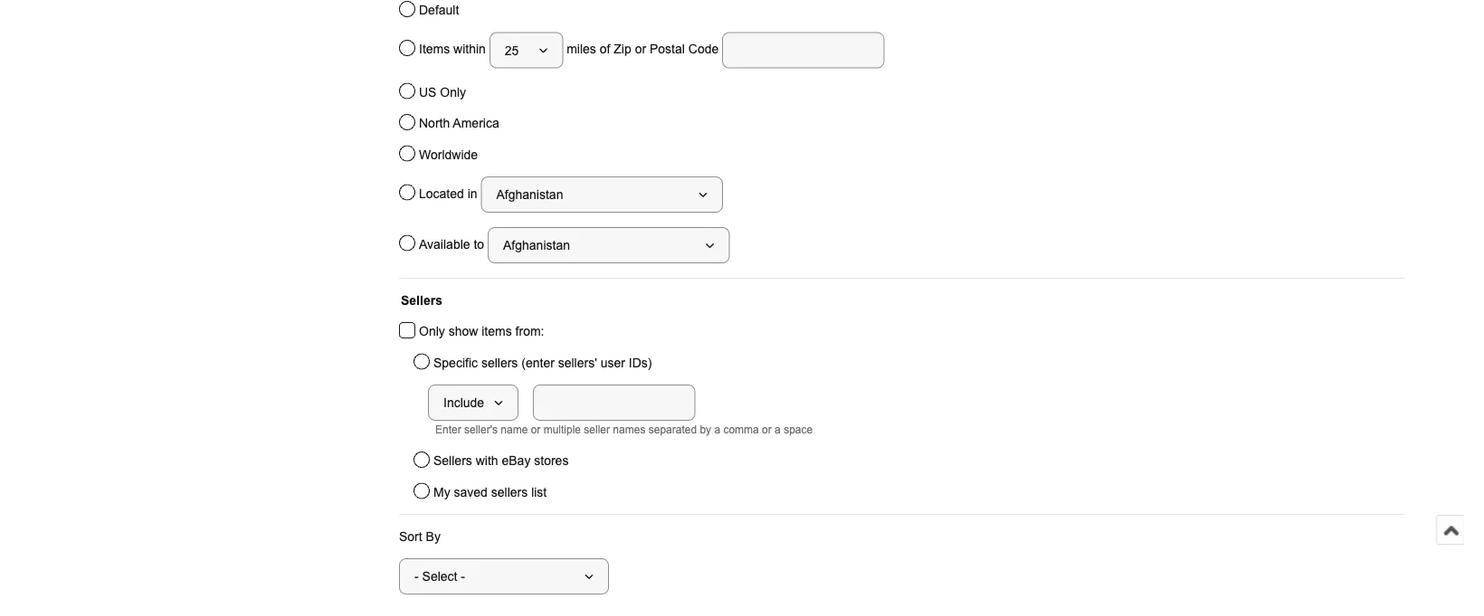 Task type: locate. For each thing, give the bounding box(es) containing it.
a left the space
[[775, 424, 781, 436]]

2 horizontal spatial or
[[762, 424, 772, 436]]

comma
[[724, 424, 759, 436]]

north america
[[419, 117, 500, 131]]

only left show
[[419, 325, 445, 339]]

a right by
[[715, 424, 721, 436]]

0 horizontal spatial a
[[715, 424, 721, 436]]

within
[[454, 43, 486, 57]]

or right zip
[[635, 43, 647, 57]]

enter
[[435, 424, 461, 436]]

1 horizontal spatial a
[[775, 424, 781, 436]]

sort by
[[399, 530, 441, 544]]

1 vertical spatial only
[[419, 325, 445, 339]]

0 horizontal spatial or
[[531, 424, 541, 436]]

list
[[532, 486, 547, 500]]

1 horizontal spatial or
[[635, 43, 647, 57]]

us
[[419, 86, 437, 100]]

Seller ID text field
[[533, 385, 696, 421]]

0 vertical spatial only
[[440, 86, 466, 100]]

miles of zip or postal code
[[563, 43, 723, 57]]

specific
[[434, 356, 478, 370]]

only right us at the left of the page
[[440, 86, 466, 100]]

north
[[419, 117, 450, 131]]

seller's
[[464, 424, 498, 436]]

2 a from the left
[[775, 424, 781, 436]]

in
[[468, 187, 478, 201]]

sellers down available
[[401, 294, 443, 308]]

1 vertical spatial sellers
[[434, 455, 472, 469]]

ebay
[[502, 455, 531, 469]]

sellers with ebay stores
[[434, 455, 569, 469]]

sellers left list
[[491, 486, 528, 500]]

worldwide
[[419, 148, 478, 162]]

items
[[419, 43, 450, 57]]

or right comma
[[762, 424, 772, 436]]

or
[[635, 43, 647, 57], [531, 424, 541, 436], [762, 424, 772, 436]]

stores
[[534, 455, 569, 469]]

available to
[[419, 238, 488, 252]]

seller
[[584, 424, 610, 436]]

sellers'
[[558, 356, 597, 370]]

sellers
[[401, 294, 443, 308], [434, 455, 472, 469]]

zip
[[614, 43, 632, 57]]

my saved sellers list
[[434, 486, 547, 500]]

or right name
[[531, 424, 541, 436]]

Zip or Postal Code text field
[[723, 33, 885, 69]]

0 vertical spatial sellers
[[401, 294, 443, 308]]

sellers down enter
[[434, 455, 472, 469]]

enter seller's name or multiple seller names separated by a comma or a space
[[435, 424, 813, 436]]

only
[[440, 86, 466, 100], [419, 325, 445, 339]]

user
[[601, 356, 626, 370]]

us only
[[419, 86, 466, 100]]

sellers down the items
[[482, 356, 518, 370]]

miles
[[567, 43, 597, 57]]

specific sellers (enter sellers' user ids)
[[434, 356, 652, 370]]

sellers
[[482, 356, 518, 370], [491, 486, 528, 500]]

a
[[715, 424, 721, 436], [775, 424, 781, 436]]



Task type: vqa. For each thing, say whether or not it's contained in the screenshot.
3 available
no



Task type: describe. For each thing, give the bounding box(es) containing it.
only show items from:
[[419, 325, 545, 339]]

from:
[[516, 325, 545, 339]]

1 a from the left
[[715, 424, 721, 436]]

by
[[700, 424, 712, 436]]

1 vertical spatial sellers
[[491, 486, 528, 500]]

sellers for sellers
[[401, 294, 443, 308]]

space
[[784, 424, 813, 436]]

postal
[[650, 43, 685, 57]]

by
[[426, 530, 441, 544]]

america
[[453, 117, 500, 131]]

saved
[[454, 486, 488, 500]]

sellers for sellers with ebay stores
[[434, 455, 472, 469]]

to
[[474, 238, 485, 252]]

ids)
[[629, 356, 652, 370]]

items within
[[419, 43, 490, 57]]

show
[[449, 325, 478, 339]]

my
[[434, 486, 451, 500]]

(enter
[[522, 356, 555, 370]]

items
[[482, 325, 512, 339]]

located
[[419, 187, 464, 201]]

separated
[[649, 424, 697, 436]]

names
[[613, 424, 646, 436]]

0 vertical spatial sellers
[[482, 356, 518, 370]]

name
[[501, 424, 528, 436]]

multiple
[[544, 424, 581, 436]]

located in
[[419, 187, 481, 201]]

or for postal
[[635, 43, 647, 57]]

available
[[419, 238, 470, 252]]

with
[[476, 455, 499, 469]]

or for multiple
[[531, 424, 541, 436]]

default
[[419, 4, 459, 18]]

code
[[689, 43, 719, 57]]

of
[[600, 43, 611, 57]]

sort
[[399, 530, 423, 544]]



